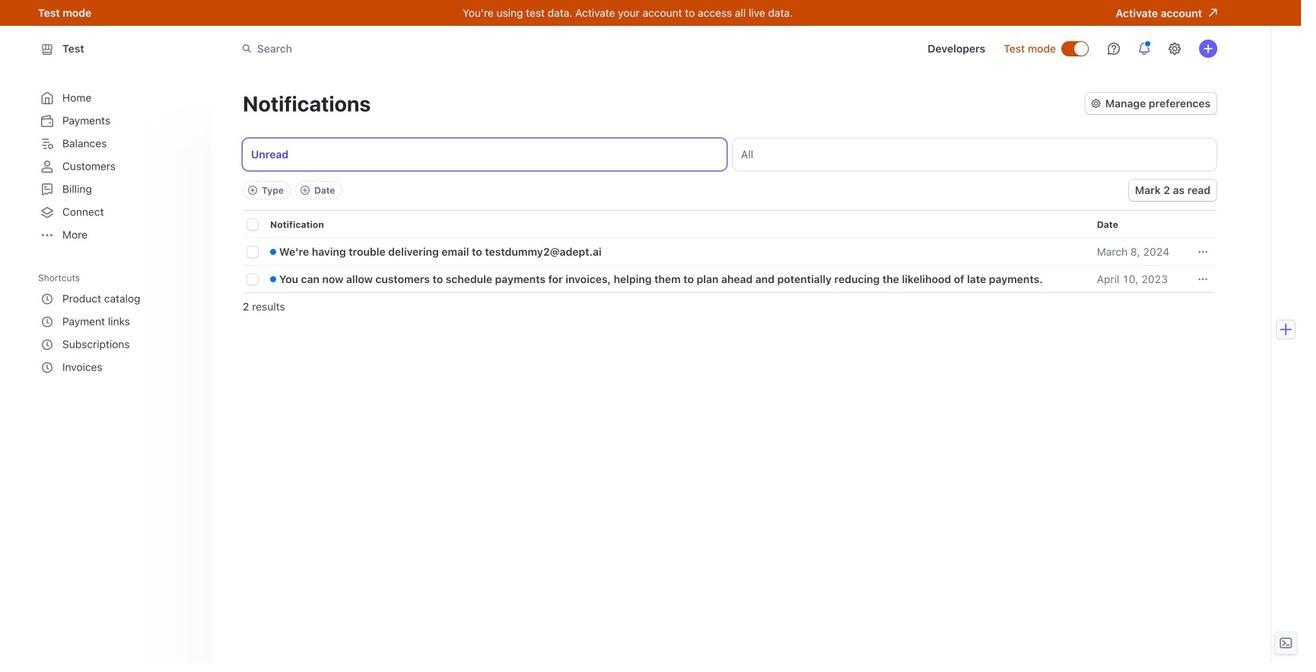 Task type: vqa. For each thing, say whether or not it's contained in the screenshot.
add email "image"
no



Task type: describe. For each thing, give the bounding box(es) containing it.
Select item checkbox
[[247, 274, 258, 285]]

Select item checkbox
[[247, 247, 258, 257]]

2 shortcuts element from the top
[[38, 288, 196, 379]]

add type image
[[248, 186, 257, 195]]



Task type: locate. For each thing, give the bounding box(es) containing it.
1 shortcuts element from the top
[[38, 267, 199, 379]]

None search field
[[233, 35, 662, 63]]

Select All checkbox
[[247, 219, 258, 230]]

shortcuts element
[[38, 267, 199, 379], [38, 288, 196, 379]]

core navigation links element
[[38, 87, 196, 247]]

notifications image
[[1139, 43, 1151, 55]]

manage shortcuts image
[[184, 273, 193, 282]]

toolbar
[[243, 181, 342, 199]]

settings image
[[1169, 43, 1181, 55]]

Search text field
[[233, 35, 662, 63]]

add date image
[[301, 186, 310, 195]]

help image
[[1108, 43, 1121, 55]]

tab list
[[240, 136, 1220, 174]]

Test mode checkbox
[[1063, 42, 1089, 56]]



